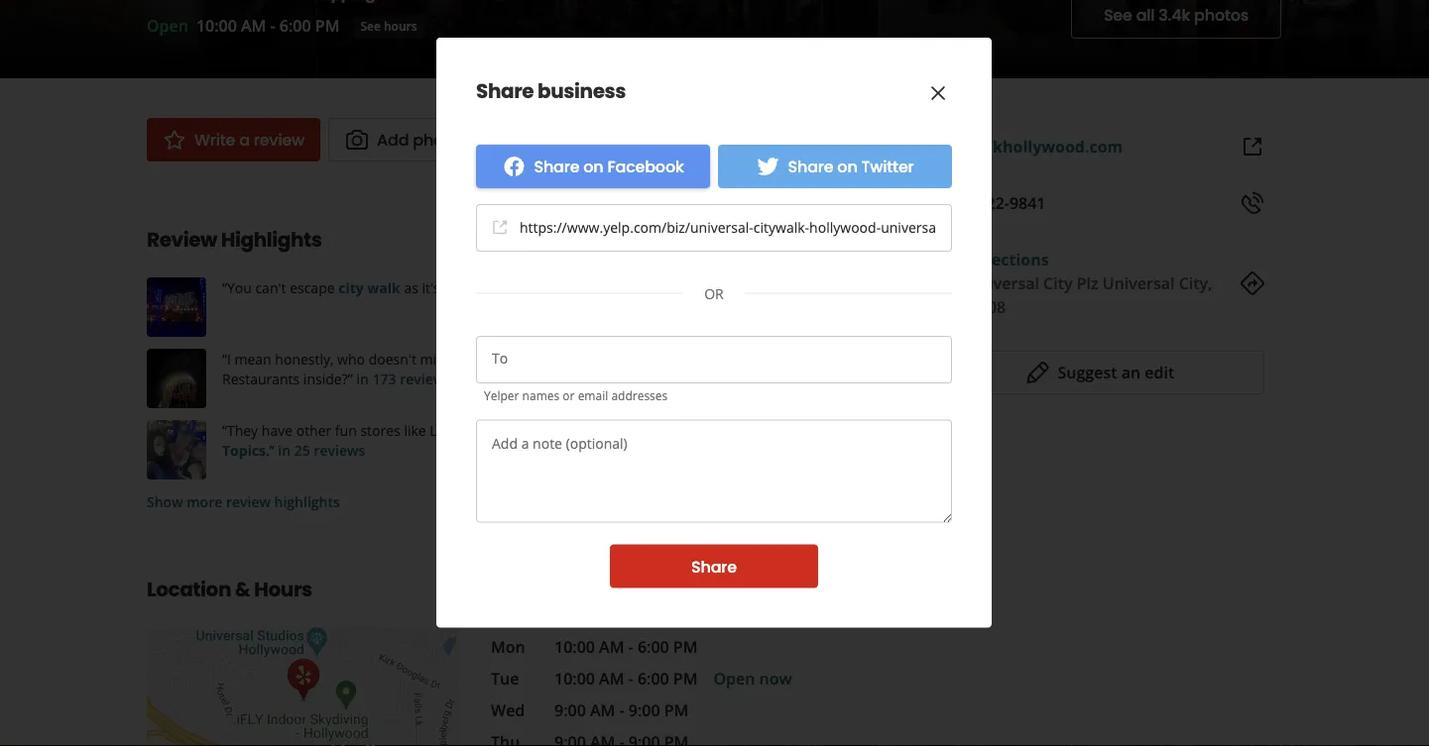 Task type: vqa. For each thing, say whether or not it's contained in the screenshot.
in
yes



Task type: locate. For each thing, give the bounding box(es) containing it.
1 9:00 from the left
[[554, 701, 586, 722]]

1 horizontal spatial suggest an edit
[[1058, 363, 1175, 384]]

None text field
[[492, 351, 502, 369]]

0 horizontal spatial ,
[[660, 350, 664, 369]]

add photo
[[377, 129, 459, 151]]

0 vertical spatial reviews
[[816, 279, 868, 298]]

city walk button
[[338, 279, 401, 298]]

edit inside location & hours element
[[825, 579, 856, 600]]

16 external link v2 image
[[492, 219, 508, 235]]

get
[[936, 249, 964, 271]]

0 horizontal spatial an
[[800, 579, 820, 600]]

suggest an edit right 24 pencil v2 image at the right of page
[[1058, 363, 1175, 384]]

suggest an edit up now
[[735, 579, 856, 600]]

0 horizontal spatial edit
[[825, 579, 856, 600]]

" left 179
[[764, 279, 769, 298]]

1 vertical spatial a
[[464, 422, 472, 440]]

0 horizontal spatial reviews
[[314, 441, 365, 460]]

0 horizontal spatial open
[[147, 15, 188, 37]]

1 vertical spatial 6:00
[[638, 637, 669, 659]]

" up topics
[[222, 422, 227, 440]]

share on twitter
[[788, 155, 914, 178]]

photo
[[413, 129, 459, 151]]

1 vertical spatial in
[[356, 370, 369, 389]]

photo of universal citywalk hollywood - universal city, ca, us. voodoo donuts image
[[881, 0, 1197, 79]]

the inside , lot tram tour, the good food, restaurants inside?
[[763, 350, 785, 369]]

" left mean
[[222, 350, 227, 369]]

0 horizontal spatial share button
[[484, 119, 595, 162]]

addresses
[[611, 388, 668, 404]]

miss
[[420, 350, 450, 369]]

the
[[444, 279, 465, 298], [453, 350, 475, 369], [763, 350, 785, 369]]

wed
[[491, 701, 525, 722]]

save
[[652, 129, 690, 151]]

region inside review highlights element
[[131, 278, 903, 481]]

0 vertical spatial 10:00 am - 6:00 pm
[[554, 637, 698, 659]]

0 horizontal spatial stores
[[361, 422, 401, 440]]

hot
[[823, 422, 849, 440]]

photo of universal citywalk hollywood - universal city, ca, us. neon nights image
[[317, 0, 881, 79]]

&
[[235, 577, 250, 605]]

in left 173
[[356, 370, 369, 389]]

on for facebook
[[584, 155, 604, 178]]

1 horizontal spatial an
[[1122, 363, 1141, 384]]

622-
[[977, 193, 1010, 214]]

suggest
[[1058, 363, 1117, 384], [735, 579, 796, 600]]

1 vertical spatial suggest
[[735, 579, 796, 600]]

0 horizontal spatial in
[[278, 441, 291, 460]]

open inside location & hours element
[[714, 669, 755, 690]]

see inside see all 3.4k photos link
[[1104, 4, 1132, 27]]

0 horizontal spatial on
[[584, 155, 604, 178]]

2 on from the left
[[838, 155, 858, 178]]

open for open now
[[714, 669, 755, 690]]

share business dialog
[[0, 0, 1429, 747]]

2 horizontal spatial "
[[764, 279, 769, 298]]

0 horizontal spatial universal
[[576, 279, 636, 298]]

- for wed
[[619, 701, 625, 722]]

fun right just
[[729, 422, 751, 440]]

universal down directions
[[967, 273, 1039, 295]]

an inside button
[[1122, 363, 1141, 384]]

2 " from the top
[[222, 350, 227, 369]]

review
[[147, 227, 217, 254]]

pm
[[315, 15, 340, 37], [673, 637, 698, 659], [673, 669, 698, 690], [664, 701, 689, 722]]

1 horizontal spatial fun
[[729, 422, 751, 440]]

like left lush
[[404, 422, 426, 440]]

1 vertical spatial open
[[714, 669, 755, 690]]

1 horizontal spatial on
[[838, 155, 858, 178]]

universal-citywalk-hollywood-universal-city-2 photo 8pge5do1ezu22i7ku5n2ba image
[[147, 278, 206, 338]]

universal right plz
[[1103, 273, 1175, 295]]

suggest an edit link
[[735, 579, 887, 600]]

yelper names or email addresses
[[484, 388, 668, 404]]

suggest inside location & hours element
[[735, 579, 796, 600]]

2 horizontal spatial universal
[[1103, 273, 1175, 295]]

edit inside button
[[1145, 363, 1175, 384]]

tour,
[[729, 350, 760, 369]]

(818)
[[936, 193, 973, 214]]

stores down 173
[[361, 422, 401, 440]]

see hours link
[[352, 15, 426, 39]]

in 179 reviews button
[[769, 279, 868, 298]]

am for wed
[[590, 701, 615, 722]]

1 vertical spatial an
[[800, 579, 820, 600]]

city,
[[1179, 273, 1213, 295]]

0 horizontal spatial a
[[239, 129, 250, 151]]

" down the have
[[270, 441, 274, 460]]

like left hot
[[798, 422, 820, 440]]

ca
[[936, 297, 957, 318]]

in left 179
[[772, 279, 785, 298]]

1 horizontal spatial reviews
[[400, 370, 451, 389]]

0 vertical spatial a
[[239, 129, 250, 151]]

0 vertical spatial open
[[147, 15, 188, 37]]

0 vertical spatial edit
[[1145, 363, 1175, 384]]

None text field
[[476, 420, 952, 523]]

0 horizontal spatial "
[[270, 441, 274, 460]]

1 horizontal spatial share button
[[610, 545, 818, 589]]

food,
[[825, 350, 861, 369]]

1 horizontal spatial 9:00
[[629, 701, 660, 722]]

suggest inside 'suggest an edit' button
[[1058, 363, 1117, 384]]

-
[[270, 15, 275, 37], [628, 637, 634, 659], [628, 669, 634, 690], [619, 701, 625, 722]]

1 horizontal spatial "
[[348, 370, 353, 389]]

suggest an edit inside location & hours element
[[735, 579, 856, 600]]

names
[[522, 388, 560, 404]]

0 vertical spatial suggest an edit
[[1058, 363, 1175, 384]]

pm for wed
[[664, 701, 689, 722]]

escape
[[290, 279, 335, 298]]

1 10:00 am - 6:00 pm from the top
[[554, 637, 698, 659]]

reviews down miss
[[400, 370, 451, 389]]

get directions 100 universal city plz universal city, ca 91608
[[936, 249, 1213, 318]]

reviews down other
[[314, 441, 365, 460]]

" left can't
[[222, 279, 227, 298]]

can't
[[255, 279, 286, 298]]

see hours
[[360, 18, 417, 35]]

0 vertical spatial ,
[[660, 350, 664, 369]]

24 camera v2 image
[[345, 128, 369, 152]]

reviews right 179
[[816, 279, 868, 298]]

1 horizontal spatial a
[[464, 422, 472, 440]]

1 vertical spatial share button
[[610, 545, 818, 589]]

see left hours
[[360, 18, 381, 35]]

"
[[222, 279, 227, 298], [222, 350, 227, 369], [222, 422, 227, 440]]

3 " from the top
[[222, 422, 227, 440]]

2 vertical spatial reviews
[[314, 441, 365, 460]]

the right it's
[[444, 279, 465, 298]]

region
[[131, 278, 903, 481]]

. " in 25 reviews
[[266, 441, 365, 460]]

2 9:00 from the left
[[629, 701, 660, 722]]

1 horizontal spatial like
[[798, 422, 820, 440]]

on left facebook
[[584, 155, 604, 178]]

suggest right 24 pencil v2 image at the right of page
[[1058, 363, 1117, 384]]

1 on from the left
[[584, 155, 604, 178]]

universal right "to"
[[576, 279, 636, 298]]

1 horizontal spatial suggest
[[1058, 363, 1117, 384]]

, left and
[[666, 422, 670, 440]]

0 horizontal spatial fun
[[335, 422, 357, 440]]

10:00
[[196, 15, 237, 37], [554, 637, 595, 659], [554, 669, 595, 690]]

1 vertical spatial edit
[[825, 579, 856, 600]]

1 horizontal spatial edit
[[1145, 363, 1175, 384]]

1 vertical spatial ,
[[666, 422, 670, 440]]

donut,
[[551, 422, 593, 440]]

open
[[147, 15, 188, 37], [714, 669, 755, 690]]

review highlights
[[147, 227, 322, 254]]

see all 3.4k photos
[[1104, 4, 1249, 27]]

citywalkhollywood.com link
[[936, 136, 1123, 158]]

Sharing link text field
[[520, 217, 936, 237]]

2 horizontal spatial reviews
[[816, 279, 868, 298]]

a right lush
[[464, 422, 472, 440]]

citywalkhollywood.com
[[936, 136, 1123, 158]]

hours
[[384, 18, 417, 35]]

photo of universal citywalk hollywood - universal city, ca, us. the giant football helmet @ the raiders sports shop @ city walk universal studios in hollywood dec. 2022 image
[[0, 0, 317, 79]]

share
[[476, 77, 534, 105], [533, 129, 578, 151], [534, 155, 580, 178], [788, 155, 834, 178], [691, 556, 737, 578]]

1 " from the top
[[222, 279, 227, 298]]

edit
[[1145, 363, 1175, 384], [825, 579, 856, 600]]

0 vertical spatial 6:00
[[280, 15, 311, 37]]

0 vertical spatial suggest
[[1058, 363, 1117, 384]]

highlights
[[221, 227, 322, 254]]

1 vertical spatial "
[[348, 370, 353, 389]]

1 vertical spatial 10:00
[[554, 637, 595, 659]]

stores
[[361, 422, 401, 440], [754, 422, 794, 440]]

2 vertical spatial 10:00
[[554, 669, 595, 690]]

0 horizontal spatial suggest an edit
[[735, 579, 856, 600]]

pm for mon
[[673, 637, 698, 659]]

just
[[702, 422, 725, 440]]

in
[[772, 279, 785, 298], [356, 370, 369, 389], [278, 441, 291, 460]]

1 vertical spatial suggest an edit
[[735, 579, 856, 600]]

0 vertical spatial "
[[222, 279, 227, 298]]

1 horizontal spatial universal
[[967, 273, 1039, 295]]

way
[[530, 279, 555, 298]]

a right "write"
[[239, 129, 250, 151]]

suggest up now
[[735, 579, 796, 600]]

in right the .
[[278, 441, 291, 460]]

entrance
[[469, 279, 526, 298]]

location & hours element
[[115, 544, 919, 747]]

on
[[584, 155, 604, 178], [838, 155, 858, 178]]

2 vertical spatial "
[[222, 422, 227, 440]]

0 horizontal spatial see
[[360, 18, 381, 35]]

see left "all"
[[1104, 4, 1132, 27]]

0 vertical spatial an
[[1122, 363, 1141, 384]]

see inside see hours link
[[360, 18, 381, 35]]

suggest an edit
[[1058, 363, 1175, 384], [735, 579, 856, 600]]

2 vertical spatial 6:00
[[638, 669, 669, 690]]

store
[[629, 422, 663, 440]]

1 like from the left
[[404, 422, 426, 440]]

1 vertical spatial "
[[222, 350, 227, 369]]

2 10:00 am - 6:00 pm from the top
[[554, 669, 698, 690]]

1 horizontal spatial stores
[[754, 422, 794, 440]]

share on twitter button
[[718, 145, 952, 188], [718, 145, 952, 188]]

or
[[704, 284, 724, 303]]

fun right other
[[335, 422, 357, 440]]

10:00 for tue
[[554, 669, 595, 690]]

0 vertical spatial 10:00
[[196, 15, 237, 37]]

0 horizontal spatial suggest
[[735, 579, 796, 600]]

1 horizontal spatial open
[[714, 669, 755, 690]]

fun
[[335, 422, 357, 440], [729, 422, 751, 440]]

- for mon
[[628, 637, 634, 659]]

1 horizontal spatial in
[[356, 370, 369, 389]]

3.4k
[[1159, 4, 1190, 27]]

store,
[[510, 422, 547, 440]]

2 vertical spatial "
[[270, 441, 274, 460]]

2 horizontal spatial in
[[772, 279, 785, 298]]

stores right just
[[754, 422, 794, 440]]

, lot tram tour, the good food, restaurants inside?
[[222, 350, 861, 389]]

region containing "
[[131, 278, 903, 481]]

on left twitter
[[838, 155, 858, 178]]

0 horizontal spatial like
[[404, 422, 426, 440]]

to
[[559, 279, 572, 298]]

24 share v2 image
[[501, 128, 525, 152]]

city
[[338, 279, 364, 298]]

24 phone v2 image
[[1241, 192, 1265, 216]]

" for " i mean honestly, who doesn't miss the beautiful
[[222, 350, 227, 369]]

, left 'lot'
[[660, 350, 664, 369]]

- for tue
[[628, 669, 634, 690]]

0 horizontal spatial 9:00
[[554, 701, 586, 722]]

" down who
[[348, 370, 353, 389]]

0 vertical spatial share button
[[484, 119, 595, 162]]

1 vertical spatial 10:00 am - 6:00 pm
[[554, 669, 698, 690]]

1 horizontal spatial see
[[1104, 4, 1132, 27]]

the right tour,
[[763, 350, 785, 369]]

tue
[[491, 669, 519, 690]]



Task type: describe. For each thing, give the bounding box(es) containing it.
topics
[[222, 441, 266, 460]]

location
[[147, 577, 231, 605]]

plz
[[1077, 273, 1099, 295]]

open now
[[714, 669, 792, 690]]

have
[[262, 422, 293, 440]]

on for twitter
[[838, 155, 858, 178]]

25
[[294, 441, 310, 460]]

other
[[296, 422, 332, 440]]

pm for tue
[[673, 669, 698, 690]]

mean
[[235, 350, 271, 369]]

" for " they have other fun stores like lush a soap store, donut, sock store , and just fun stores like
[[222, 422, 227, 440]]

write a review
[[194, 129, 305, 151]]

hollywood
[[640, 279, 709, 298]]

email
[[578, 388, 608, 404]]

add
[[377, 129, 409, 151]]

who
[[337, 350, 365, 369]]

" for " you can't escape city walk as it's the entrance way to universal hollywood studios. " in 179 reviews
[[222, 279, 227, 298]]

2 stores from the left
[[754, 422, 794, 440]]

a inside region
[[464, 422, 472, 440]]

none text field inside share business dialog
[[492, 351, 502, 369]]

24 pencil v2 image
[[1026, 362, 1050, 385]]

inside?
[[303, 370, 348, 389]]

see all 3.4k photos link
[[1071, 0, 1282, 39]]

in 173 reviews button
[[353, 370, 451, 389]]

review highlights element
[[115, 194, 903, 512]]

location & hours
[[147, 577, 312, 605]]

am for tue
[[599, 669, 624, 690]]

" you can't escape city walk as it's the entrance way to universal hollywood studios. " in 179 reviews
[[222, 279, 868, 298]]

share business
[[476, 77, 626, 105]]

share for share business
[[476, 77, 534, 105]]

" i mean honestly, who doesn't miss the beautiful
[[222, 350, 540, 369]]

and
[[673, 422, 698, 440]]

2 like from the left
[[798, 422, 820, 440]]

share on facebook
[[534, 155, 684, 178]]

directions
[[968, 249, 1049, 271]]

doesn't
[[369, 350, 417, 369]]

restaurants
[[222, 370, 300, 389]]

lot
[[667, 350, 688, 369]]

yelper
[[484, 388, 519, 404]]

hot topics
[[222, 422, 849, 460]]

write a review link
[[147, 119, 320, 162]]

see for see all 3.4k photos
[[1104, 4, 1132, 27]]

(818) 622-9841
[[936, 193, 1046, 214]]

6:00 for mon
[[638, 637, 669, 659]]

1 stores from the left
[[361, 422, 401, 440]]

" in 173 reviews
[[348, 370, 451, 389]]

179
[[789, 279, 813, 298]]

24 star v2 image
[[163, 128, 186, 152]]

0 vertical spatial in
[[772, 279, 785, 298]]

2 fun from the left
[[729, 422, 751, 440]]

, inside , lot tram tour, the good food, restaurants inside?
[[660, 350, 664, 369]]

write
[[194, 129, 235, 151]]

dana k. image
[[147, 421, 206, 481]]

24 save outline v2 image
[[620, 128, 644, 152]]

all
[[1136, 4, 1155, 27]]

173
[[373, 370, 396, 389]]

10:00 for mon
[[554, 637, 595, 659]]

10:00 am - 6:00 pm for tue
[[554, 669, 698, 690]]

9841
[[1010, 193, 1046, 214]]

studios.
[[712, 279, 764, 298]]

6:00 for tue
[[638, 669, 669, 690]]

see for see hours
[[360, 18, 381, 35]]

suggest an edit button
[[936, 352, 1265, 395]]

universal-citywalk-hollywood-universal-city-2 photo vxw8js8sj-g1cidezsfrdg image
[[147, 350, 206, 409]]

it's
[[422, 279, 440, 298]]

city
[[1044, 273, 1073, 295]]

1 horizontal spatial ,
[[666, 422, 670, 440]]

add photo link
[[328, 119, 476, 162]]

mon
[[491, 637, 525, 659]]

review
[[254, 129, 305, 151]]

24 directions v2 image
[[1241, 272, 1265, 296]]

am for mon
[[599, 637, 624, 659]]

hours
[[254, 577, 312, 605]]

100
[[936, 273, 963, 295]]

honestly,
[[275, 350, 334, 369]]

share for share on twitter
[[788, 155, 834, 178]]

universal inside region
[[576, 279, 636, 298]]

9:00 am - 9:00 pm
[[554, 701, 689, 722]]

an inside location & hours element
[[800, 579, 820, 600]]

good
[[788, 350, 821, 369]]

you
[[227, 279, 252, 298]]

or
[[563, 388, 575, 404]]

2 vertical spatial in
[[278, 441, 291, 460]]

lush
[[430, 422, 461, 440]]

24 external link v2 image
[[1241, 135, 1265, 159]]

they
[[227, 422, 258, 440]]

91608
[[961, 297, 1006, 318]]

24 facebook v2 image
[[502, 155, 526, 179]]

tram
[[691, 350, 725, 369]]

as
[[404, 279, 418, 298]]

suggest an edit inside button
[[1058, 363, 1175, 384]]

" they have other fun stores like lush a soap store, donut, sock store , and just fun stores like
[[222, 422, 823, 440]]

open for open 10:00 am - 6:00 pm
[[147, 15, 188, 37]]

photo of universal citywalk hollywood - universal city, ca, us. king kong hanging at citywalk image
[[1197, 0, 1429, 79]]

facebook
[[608, 155, 684, 178]]

get directions link
[[936, 249, 1049, 271]]

0 vertical spatial "
[[764, 279, 769, 298]]

walk
[[367, 279, 401, 298]]

share for share on facebook
[[534, 155, 580, 178]]

10:00 am - 6:00 pm for mon
[[554, 637, 698, 659]]

1 fun from the left
[[335, 422, 357, 440]]

beautiful
[[478, 350, 536, 369]]

save button
[[603, 119, 707, 162]]

map image
[[147, 628, 459, 747]]

1 vertical spatial reviews
[[400, 370, 451, 389]]

in 25 reviews button
[[274, 441, 365, 460]]

close image
[[926, 81, 950, 105]]

the right miss
[[453, 350, 475, 369]]

photos
[[1194, 4, 1249, 27]]

24 twitter v2 image
[[756, 155, 780, 179]]



